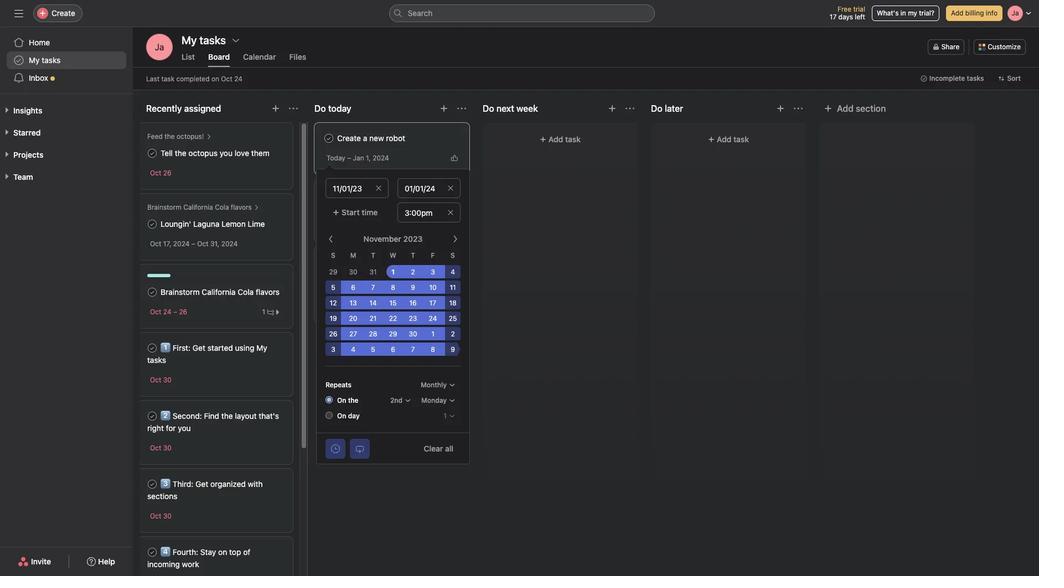 Task type: vqa. For each thing, say whether or not it's contained in the screenshot.
section
yes



Task type: describe. For each thing, give the bounding box(es) containing it.
tasks for incomplete tasks
[[967, 74, 985, 83]]

completed checkbox for brainstorm california cola flavors
[[146, 286, 159, 299]]

task for add task button associated with do later
[[734, 135, 750, 144]]

0 horizontal spatial 8
[[391, 284, 395, 292]]

1 horizontal spatial 24
[[234, 75, 243, 83]]

team button
[[0, 172, 33, 183]]

sections
[[147, 492, 177, 501]]

octopus
[[189, 148, 218, 158]]

marketing
[[422, 270, 458, 279]]

0 vertical spatial california
[[183, 203, 213, 212]]

15
[[390, 299, 397, 307]]

31,
[[211, 240, 220, 248]]

1️⃣ first: get started using my tasks
[[147, 343, 267, 365]]

jan
[[353, 154, 364, 162]]

0 vertical spatial 26
[[163, 169, 172, 177]]

oct left 17,
[[150, 240, 161, 248]]

on for completed
[[212, 75, 219, 83]]

1 vertical spatial 2
[[451, 330, 455, 338]]

completed image for brainstorm california cola flavors
[[146, 286, 159, 299]]

2 horizontal spatial 24
[[429, 315, 437, 323]]

global element
[[0, 27, 133, 94]]

2️⃣ second: find the layout that's right for you
[[147, 412, 279, 433]]

invite button
[[11, 552, 58, 572]]

1 vertical spatial 27
[[349, 330, 357, 338]]

help button
[[80, 552, 122, 572]]

0 horizontal spatial cola
[[215, 203, 229, 212]]

free trial 17 days left
[[830, 5, 866, 21]]

11
[[450, 284, 456, 292]]

2 s from the left
[[451, 251, 455, 260]]

Due date text field
[[398, 178, 461, 198]]

add task image for do today
[[440, 104, 449, 113]]

customize
[[988, 43, 1021, 51]]

task for left add task button
[[397, 332, 413, 342]]

on for stay
[[218, 548, 227, 557]]

2 horizontal spatial 2024
[[373, 154, 389, 162]]

sort
[[1008, 74, 1021, 83]]

recently assigned
[[146, 104, 221, 114]]

1 horizontal spatial 5
[[371, 346, 375, 354]]

do today
[[315, 104, 352, 114]]

started
[[208, 343, 233, 353]]

my inside 1️⃣ first: get started using my tasks
[[257, 343, 267, 353]]

23
[[409, 315, 417, 323]]

2nd button
[[385, 393, 417, 409]]

add task for do later
[[717, 135, 750, 144]]

info
[[986, 9, 998, 17]]

show options image
[[232, 36, 240, 45]]

all
[[445, 444, 454, 453]]

oct down right
[[150, 444, 161, 453]]

0 horizontal spatial 2024
[[173, 240, 190, 248]]

13
[[350, 299, 357, 307]]

repeats
[[326, 381, 352, 389]]

what's in my trial?
[[877, 9, 935, 17]]

more section actions image for do today
[[458, 104, 466, 113]]

completed image for 2️⃣ second: find the layout that's right for you
[[146, 410, 159, 423]]

1 horizontal spatial cola
[[238, 287, 254, 297]]

in
[[901, 9, 907, 17]]

– up the 20
[[350, 302, 354, 311]]

18
[[449, 299, 457, 307]]

1 inside button
[[262, 308, 265, 316]]

f
[[431, 251, 435, 260]]

add task for do next week
[[549, 135, 581, 144]]

section
[[856, 104, 886, 114]]

add task image for do next week
[[608, 104, 617, 113]]

Due time text field
[[398, 203, 461, 223]]

1 vertical spatial 29
[[389, 330, 397, 338]]

0 horizontal spatial 6
[[351, 284, 356, 292]]

last task completed on oct 24
[[146, 75, 243, 83]]

31
[[370, 268, 377, 276]]

completed image for brand meeting with the marketing team
[[322, 268, 336, 281]]

objective
[[355, 202, 387, 211]]

completed checkbox for create a new robot
[[322, 132, 336, 145]]

start time button
[[326, 203, 389, 223]]

invite
[[31, 557, 51, 567]]

30 down m
[[349, 268, 358, 276]]

lemon
[[222, 219, 246, 229]]

add task image for do later
[[777, 104, 785, 113]]

add task image for recently assigned
[[271, 104, 280, 113]]

0 likes. click to like this task image
[[451, 155, 458, 161]]

using
[[235, 343, 255, 353]]

30 for 2️⃣ second: find the layout that's right for you
[[163, 444, 172, 453]]

4️⃣ fourth: stay on top of incoming work
[[147, 548, 251, 569]]

right
[[147, 424, 164, 433]]

for
[[166, 424, 176, 433]]

0 vertical spatial brainstorm
[[147, 203, 182, 212]]

search
[[408, 8, 433, 18]]

completed checkbox for 3️⃣ third: get organized with sections
[[146, 478, 159, 491]]

next month image
[[451, 235, 460, 244]]

insights button
[[0, 105, 42, 116]]

board link
[[208, 52, 230, 67]]

10
[[430, 284, 437, 292]]

completed checkbox for 1️⃣ first: get started using my tasks
[[146, 342, 159, 355]]

lime
[[248, 219, 265, 229]]

1 vertical spatial california
[[202, 287, 236, 297]]

more section actions image for do later
[[794, 104, 803, 113]]

completed image for 4️⃣ fourth: stay on top of incoming work
[[146, 546, 159, 559]]

add billing info button
[[947, 6, 1003, 21]]

1 horizontal spatial 25
[[449, 315, 457, 323]]

add for left add task button
[[380, 332, 395, 342]]

28
[[369, 330, 377, 338]]

30 for 1️⃣ first: get started using my tasks
[[163, 376, 172, 384]]

– left 31,
[[192, 240, 195, 248]]

1 vertical spatial 17
[[430, 299, 437, 307]]

starred button
[[0, 127, 41, 138]]

the for tell the octopus you love them
[[175, 148, 186, 158]]

tasks inside 1️⃣ first: get started using my tasks
[[147, 356, 166, 365]]

completed checkbox for brand meeting with the marketing team
[[322, 268, 336, 281]]

left
[[855, 13, 866, 21]]

free
[[838, 5, 852, 13]]

calendar link
[[243, 52, 276, 67]]

1 s from the left
[[331, 251, 336, 260]]

oct up "1️⃣"
[[150, 308, 161, 316]]

0 vertical spatial 25
[[340, 302, 348, 311]]

oct 26
[[150, 169, 172, 177]]

insights
[[13, 106, 42, 115]]

list
[[182, 52, 195, 61]]

feed
[[147, 132, 163, 141]]

you inside 2️⃣ second: find the layout that's right for you
[[178, 424, 191, 433]]

create button
[[33, 4, 83, 22]]

day
[[348, 412, 360, 420]]

completed checkbox for loungin' laguna lemon lime
[[146, 218, 159, 231]]

a
[[363, 133, 367, 143]]

clear start date image
[[376, 185, 382, 192]]

1 vertical spatial 7
[[411, 346, 415, 354]]

the for feed the octopus!
[[165, 132, 175, 141]]

loungin'
[[161, 219, 191, 229]]

0 horizontal spatial add task
[[380, 332, 413, 342]]

with inside the brand meeting with the marketing team
[[392, 270, 407, 279]]

On day radio
[[326, 412, 333, 419]]

inbox link
[[7, 69, 126, 87]]

more section actions image for recently assigned
[[289, 104, 298, 113]]

20
[[349, 315, 357, 323]]

add for add task button associated with do later
[[717, 135, 732, 144]]

– up first:
[[173, 308, 177, 316]]

brand meeting with the marketing team
[[324, 270, 458, 291]]

share button
[[928, 39, 965, 55]]

laguna
[[193, 219, 220, 229]]

oct down board link
[[221, 75, 233, 83]]

1 vertical spatial brainstorm
[[161, 287, 200, 297]]

0 horizontal spatial 2
[[411, 268, 415, 276]]

1 vertical spatial brainstorm california cola flavors
[[161, 287, 280, 297]]

1 vertical spatial 4
[[351, 346, 356, 354]]

21
[[370, 315, 377, 323]]

0 vertical spatial 9
[[411, 284, 415, 292]]

top
[[229, 548, 241, 557]]

more section actions image for do next week
[[626, 104, 635, 113]]

On the radio
[[326, 397, 333, 404]]

0 vertical spatial brainstorm california cola flavors
[[147, 203, 252, 212]]

today
[[327, 154, 346, 162]]

team
[[324, 282, 342, 291]]

love
[[235, 148, 249, 158]]

1 horizontal spatial 6
[[391, 346, 395, 354]]

add inside add billing info button
[[952, 9, 964, 17]]

home link
[[7, 34, 126, 52]]

hide sidebar image
[[14, 9, 23, 18]]

3 oct 30 button from the top
[[150, 512, 172, 521]]

4️⃣
[[161, 548, 171, 557]]

0 horizontal spatial 24
[[163, 308, 172, 316]]

completed checkbox for tell the octopus you love them
[[146, 147, 159, 160]]

do next week
[[483, 104, 538, 114]]

start
[[342, 208, 360, 217]]



Task type: locate. For each thing, give the bounding box(es) containing it.
more section actions image left do later on the top of page
[[626, 104, 635, 113]]

2 more section actions image from the left
[[794, 104, 803, 113]]

the right tell
[[175, 148, 186, 158]]

1️⃣
[[161, 343, 171, 353]]

get right third:
[[196, 480, 208, 489]]

oct down sections
[[150, 512, 161, 521]]

30 for 3️⃣ third: get organized with sections
[[163, 512, 172, 521]]

0 horizontal spatial find
[[204, 412, 219, 421]]

starred
[[13, 128, 41, 137]]

6 down the brand
[[351, 284, 356, 292]]

the right feed
[[165, 132, 175, 141]]

3️⃣
[[161, 480, 171, 489]]

get for started
[[193, 343, 205, 353]]

0 vertical spatial find
[[337, 202, 353, 211]]

my inside global element
[[29, 55, 40, 65]]

2️⃣
[[161, 412, 171, 421]]

26 down tell
[[163, 169, 172, 177]]

completed checkbox left 4️⃣
[[146, 546, 159, 559]]

2 oct 30 button from the top
[[150, 444, 172, 453]]

oct 30 down right
[[150, 444, 172, 453]]

0 vertical spatial 4
[[451, 268, 455, 276]]

completed image left "1️⃣"
[[146, 342, 159, 355]]

0 vertical spatial with
[[392, 270, 407, 279]]

0 horizontal spatial 9
[[411, 284, 415, 292]]

monthly
[[421, 381, 447, 389]]

with right organized
[[248, 480, 263, 489]]

the inside the brand meeting with the marketing team
[[409, 270, 420, 279]]

0 horizontal spatial more section actions image
[[289, 104, 298, 113]]

more section actions image left do today
[[289, 104, 298, 113]]

add time image
[[331, 445, 340, 453]]

2 vertical spatial 26
[[329, 330, 338, 338]]

4 up 11
[[451, 268, 455, 276]]

– left jan
[[347, 154, 351, 162]]

0 vertical spatial 6
[[351, 284, 356, 292]]

1 horizontal spatial add task image
[[777, 104, 785, 113]]

8 up 15
[[391, 284, 395, 292]]

1 vertical spatial flavors
[[256, 287, 280, 297]]

team
[[13, 172, 33, 182]]

3️⃣ third: get organized with sections
[[147, 480, 263, 501]]

1 vertical spatial 25
[[449, 315, 457, 323]]

1 horizontal spatial 2024
[[221, 240, 238, 248]]

add task image left do
[[440, 104, 449, 113]]

s down previous month icon
[[331, 251, 336, 260]]

meeting
[[361, 270, 390, 279]]

0 horizontal spatial t
[[371, 251, 375, 260]]

1 t from the left
[[371, 251, 375, 260]]

previous month image
[[327, 235, 336, 244]]

on the
[[337, 397, 359, 405]]

0 vertical spatial 29
[[329, 268, 338, 276]]

completed image left 4️⃣
[[146, 546, 159, 559]]

completed checkbox for 4️⃣ fourth: stay on top of incoming work
[[146, 546, 159, 559]]

find right 'second:'
[[204, 412, 219, 421]]

1 horizontal spatial 9
[[451, 346, 455, 354]]

clear due date image
[[448, 185, 454, 192]]

add section button
[[820, 99, 891, 119]]

get inside 3️⃣ third: get organized with sections
[[196, 480, 208, 489]]

on for on day
[[337, 412, 346, 420]]

2 horizontal spatial 1
[[432, 330, 435, 338]]

1 horizontal spatial create
[[337, 133, 361, 143]]

oct up 19 at the left bottom of page
[[327, 302, 338, 311]]

1 more section actions image from the left
[[289, 104, 298, 113]]

oct 30 button for tasks
[[150, 376, 172, 384]]

completed
[[176, 75, 210, 83]]

24 right 23 at the left
[[429, 315, 437, 323]]

create
[[52, 8, 75, 18], [337, 133, 361, 143]]

2024 right 17,
[[173, 240, 190, 248]]

search list box
[[389, 4, 655, 22]]

2 horizontal spatial 26
[[329, 330, 338, 338]]

oct 30 down "1️⃣"
[[150, 376, 172, 384]]

create up home link at the top of page
[[52, 8, 75, 18]]

0 vertical spatial my
[[29, 55, 40, 65]]

s
[[331, 251, 336, 260], [451, 251, 455, 260]]

0 vertical spatial flavors
[[231, 203, 252, 212]]

1 horizontal spatial 8
[[431, 346, 435, 354]]

octopus!
[[177, 132, 204, 141]]

25 left 13
[[340, 302, 348, 311]]

tasks inside global element
[[42, 55, 61, 65]]

0 horizontal spatial tasks
[[42, 55, 61, 65]]

oct down tell
[[150, 169, 161, 177]]

my tasks
[[182, 34, 226, 47]]

projects
[[13, 150, 43, 160]]

add task button
[[490, 130, 631, 150], [658, 130, 800, 150], [315, 327, 470, 347]]

1 on from the top
[[337, 397, 346, 405]]

ja
[[155, 42, 164, 52]]

you left love
[[220, 148, 233, 158]]

17 down 10 at the left of page
[[430, 299, 437, 307]]

monthly button
[[416, 378, 461, 393]]

find inside 2️⃣ second: find the layout that's right for you
[[204, 412, 219, 421]]

1 vertical spatial create
[[337, 133, 361, 143]]

monday button
[[417, 393, 461, 409]]

0 vertical spatial you
[[220, 148, 233, 158]]

tasks for my tasks
[[42, 55, 61, 65]]

7 down meeting
[[371, 284, 375, 292]]

26
[[163, 169, 172, 177], [179, 308, 187, 316], [329, 330, 338, 338]]

0 vertical spatial 7
[[371, 284, 375, 292]]

oct left 31,
[[197, 240, 209, 248]]

1 horizontal spatial 1
[[392, 268, 395, 276]]

0 horizontal spatial 26
[[163, 169, 172, 177]]

find down start date text field
[[337, 202, 353, 211]]

completed image up team
[[322, 268, 336, 281]]

27
[[356, 302, 364, 311], [349, 330, 357, 338]]

0 vertical spatial create
[[52, 8, 75, 18]]

on left day
[[337, 412, 346, 420]]

2024 right 31,
[[221, 240, 238, 248]]

trial
[[854, 5, 866, 13]]

the up day
[[348, 397, 359, 405]]

1 horizontal spatial add task image
[[608, 104, 617, 113]]

files link
[[290, 52, 306, 67]]

add
[[952, 9, 964, 17], [838, 104, 854, 114], [549, 135, 564, 144], [717, 135, 732, 144], [380, 332, 395, 342]]

completed checkbox up today
[[322, 132, 336, 145]]

1 horizontal spatial with
[[392, 270, 407, 279]]

flavors up 1 button
[[256, 287, 280, 297]]

1 horizontal spatial you
[[220, 148, 233, 158]]

home
[[29, 38, 50, 47]]

today – jan 1, 2024
[[327, 154, 389, 162]]

29 down 22 at the bottom left of the page
[[389, 330, 397, 338]]

add task button for do later
[[658, 130, 800, 150]]

tasks right the incomplete
[[967, 74, 985, 83]]

add task image left do later on the top of page
[[608, 104, 617, 113]]

30 down 23 at the left
[[409, 330, 417, 338]]

completed image left the start
[[322, 200, 336, 213]]

1 vertical spatial 3
[[331, 346, 336, 354]]

2 more section actions image from the left
[[626, 104, 635, 113]]

1 vertical spatial you
[[178, 424, 191, 433]]

completed image left tell
[[146, 147, 159, 160]]

2 down 18 in the bottom of the page
[[451, 330, 455, 338]]

Completed checkbox
[[322, 132, 336, 145], [146, 286, 159, 299], [146, 478, 159, 491], [146, 546, 159, 559]]

0 horizontal spatial 5
[[331, 284, 336, 292]]

next week
[[497, 104, 538, 114]]

0 horizontal spatial you
[[178, 424, 191, 433]]

17 left days
[[830, 13, 837, 21]]

0 vertical spatial 27
[[356, 302, 364, 311]]

0 horizontal spatial s
[[331, 251, 336, 260]]

clear all
[[424, 444, 454, 453]]

layout
[[235, 412, 257, 421]]

0 horizontal spatial create
[[52, 8, 75, 18]]

with down w
[[392, 270, 407, 279]]

1 horizontal spatial more section actions image
[[794, 104, 803, 113]]

more section actions image
[[289, 104, 298, 113], [626, 104, 635, 113]]

1 horizontal spatial s
[[451, 251, 455, 260]]

california up laguna
[[183, 203, 213, 212]]

the inside 2️⃣ second: find the layout that's right for you
[[222, 412, 233, 421]]

completed image up today
[[322, 132, 336, 145]]

6
[[351, 284, 356, 292], [391, 346, 395, 354]]

Start date text field
[[326, 178, 389, 198]]

completed image for loungin' laguna lemon lime
[[146, 218, 159, 231]]

on left top
[[218, 548, 227, 557]]

0 horizontal spatial add task image
[[440, 104, 449, 113]]

0 vertical spatial 2
[[411, 268, 415, 276]]

what's in my trial? button
[[872, 6, 940, 21]]

1 add task image from the left
[[271, 104, 280, 113]]

0 vertical spatial 5
[[331, 284, 336, 292]]

you down 'second:'
[[178, 424, 191, 433]]

find
[[337, 202, 353, 211], [204, 412, 219, 421]]

projects button
[[0, 150, 43, 161]]

tasks
[[42, 55, 61, 65], [967, 74, 985, 83], [147, 356, 166, 365]]

0 vertical spatial tasks
[[42, 55, 61, 65]]

3 up 10 at the left of page
[[431, 268, 435, 276]]

1 vertical spatial cola
[[238, 287, 254, 297]]

completed checkbox for 2️⃣ second: find the layout that's right for you
[[146, 410, 159, 423]]

1 vertical spatial on
[[218, 548, 227, 557]]

1 button
[[259, 307, 284, 318]]

add task image
[[440, 104, 449, 113], [608, 104, 617, 113]]

california down 31,
[[202, 287, 236, 297]]

feed the octopus!
[[147, 132, 204, 141]]

2024
[[373, 154, 389, 162], [173, 240, 190, 248], [221, 240, 238, 248]]

start time
[[342, 208, 378, 217]]

completed image for 1️⃣ first: get started using my tasks
[[146, 342, 159, 355]]

add inside add section button
[[838, 104, 854, 114]]

tasks inside dropdown button
[[967, 74, 985, 83]]

completed image
[[146, 147, 159, 160], [322, 200, 336, 213], [322, 268, 336, 281], [146, 342, 159, 355], [146, 478, 159, 491], [146, 546, 159, 559]]

get right first:
[[193, 343, 205, 353]]

1 horizontal spatial flavors
[[256, 287, 280, 297]]

completed checkbox left 3️⃣
[[146, 478, 159, 491]]

26 down 19 at the left bottom of page
[[329, 330, 338, 338]]

add billing info
[[952, 9, 998, 17]]

0 vertical spatial 8
[[391, 284, 395, 292]]

last
[[146, 75, 160, 83]]

get inside 1️⃣ first: get started using my tasks
[[193, 343, 205, 353]]

brainstorm california cola flavors up laguna
[[147, 203, 252, 212]]

1 vertical spatial with
[[248, 480, 263, 489]]

oct 30 for right
[[150, 444, 172, 453]]

oct 30 button for right
[[150, 444, 172, 453]]

completed image for find objective
[[322, 200, 336, 213]]

brainstorm california cola flavors down 31,
[[161, 287, 280, 297]]

1 oct 30 button from the top
[[150, 376, 172, 384]]

ja button
[[146, 34, 173, 60]]

on for on the
[[337, 397, 346, 405]]

remove image
[[448, 209, 454, 216]]

completed image left loungin'
[[146, 218, 159, 231]]

that's
[[259, 412, 279, 421]]

loungin' laguna lemon lime
[[161, 219, 265, 229]]

create for create a new robot
[[337, 133, 361, 143]]

0 vertical spatial cola
[[215, 203, 229, 212]]

7
[[371, 284, 375, 292], [411, 346, 415, 354]]

oct 24 – 26
[[150, 308, 187, 316]]

tell
[[161, 148, 173, 158]]

1 vertical spatial 9
[[451, 346, 455, 354]]

17 inside free trial 17 days left
[[830, 13, 837, 21]]

0 horizontal spatial 4
[[351, 346, 356, 354]]

0 horizontal spatial 3
[[331, 346, 336, 354]]

6 down 22 at the bottom left of the page
[[391, 346, 395, 354]]

oct 30 button down right
[[150, 444, 172, 453]]

t down the 2023
[[411, 251, 415, 260]]

list link
[[182, 52, 195, 67]]

1 horizontal spatial my
[[257, 343, 267, 353]]

1 vertical spatial oct 30
[[150, 444, 172, 453]]

create a new robot
[[337, 133, 405, 143]]

the left layout
[[222, 412, 233, 421]]

completed checkbox left the start
[[322, 200, 336, 213]]

26 up first:
[[179, 308, 187, 316]]

3 down 19 at the left bottom of page
[[331, 346, 336, 354]]

do
[[483, 104, 495, 114]]

3 oct 30 from the top
[[150, 512, 172, 521]]

oct
[[221, 75, 233, 83], [150, 169, 161, 177], [150, 240, 161, 248], [197, 240, 209, 248], [327, 302, 338, 311], [150, 308, 161, 316], [150, 376, 161, 384], [150, 444, 161, 453], [150, 512, 161, 521]]

brainstorm
[[147, 203, 182, 212], [161, 287, 200, 297]]

1 vertical spatial tasks
[[967, 74, 985, 83]]

completed checkbox up team
[[322, 268, 336, 281]]

2 left marketing
[[411, 268, 415, 276]]

help
[[98, 557, 115, 567]]

2 horizontal spatial add task
[[717, 135, 750, 144]]

oct 30 button down sections
[[150, 512, 172, 521]]

1 horizontal spatial 29
[[389, 330, 397, 338]]

my up inbox
[[29, 55, 40, 65]]

1 vertical spatial get
[[196, 480, 208, 489]]

brainstorm up oct 24 – 26
[[161, 287, 200, 297]]

1 vertical spatial 8
[[431, 346, 435, 354]]

robot
[[386, 133, 405, 143]]

1 horizontal spatial 2
[[451, 330, 455, 338]]

1 vertical spatial on
[[337, 412, 346, 420]]

add for add task button related to do next week
[[549, 135, 564, 144]]

8 up monthly
[[431, 346, 435, 354]]

add task button for do next week
[[490, 130, 631, 150]]

1 add task image from the left
[[440, 104, 449, 113]]

completed image for create a new robot
[[322, 132, 336, 145]]

them
[[251, 148, 270, 158]]

12
[[330, 299, 337, 307]]

completed checkbox up right
[[146, 410, 159, 423]]

22
[[389, 315, 397, 323]]

the for on the
[[348, 397, 359, 405]]

0 vertical spatial get
[[193, 343, 205, 353]]

clear
[[424, 444, 443, 453]]

oct down "1️⃣"
[[150, 376, 161, 384]]

oct 30 button down "1️⃣"
[[150, 376, 172, 384]]

8
[[391, 284, 395, 292], [431, 346, 435, 354]]

trial?
[[920, 9, 935, 17]]

1 horizontal spatial add task
[[549, 135, 581, 144]]

s down next month image
[[451, 251, 455, 260]]

completed image
[[322, 132, 336, 145], [146, 218, 159, 231], [146, 286, 159, 299], [146, 410, 159, 423]]

add for add section button
[[838, 104, 854, 114]]

0 vertical spatial oct 30 button
[[150, 376, 172, 384]]

oct 30 for tasks
[[150, 376, 172, 384]]

on right on the option at the left bottom of the page
[[337, 397, 346, 405]]

files
[[290, 52, 306, 61]]

0 vertical spatial 17
[[830, 13, 837, 21]]

second:
[[173, 412, 202, 421]]

of
[[243, 548, 251, 557]]

29
[[329, 268, 338, 276], [389, 330, 397, 338]]

on inside 4️⃣ fourth: stay on top of incoming work
[[218, 548, 227, 557]]

0 vertical spatial 3
[[431, 268, 435, 276]]

2023
[[404, 234, 423, 244]]

0 horizontal spatial add task button
[[315, 327, 470, 347]]

0 horizontal spatial my
[[29, 55, 40, 65]]

1 horizontal spatial 4
[[451, 268, 455, 276]]

the
[[165, 132, 175, 141], [175, 148, 186, 158], [409, 270, 420, 279], [348, 397, 359, 405], [222, 412, 233, 421]]

5 down 28
[[371, 346, 375, 354]]

2 vertical spatial 1
[[432, 330, 435, 338]]

2 on from the top
[[337, 412, 346, 420]]

0 vertical spatial oct 30
[[150, 376, 172, 384]]

2 vertical spatial oct 30
[[150, 512, 172, 521]]

1 horizontal spatial t
[[411, 251, 415, 260]]

29 up team
[[329, 268, 338, 276]]

0 horizontal spatial 17
[[430, 299, 437, 307]]

2 add task image from the left
[[608, 104, 617, 113]]

24 down show options image
[[234, 75, 243, 83]]

get for organized
[[196, 480, 208, 489]]

1 vertical spatial find
[[204, 412, 219, 421]]

Completed checkbox
[[146, 147, 159, 160], [322, 200, 336, 213], [146, 218, 159, 231], [322, 268, 336, 281], [146, 342, 159, 355], [146, 410, 159, 423]]

oct 26 button
[[150, 169, 172, 177]]

2 horizontal spatial tasks
[[967, 74, 985, 83]]

0 horizontal spatial with
[[248, 480, 263, 489]]

2 t from the left
[[411, 251, 415, 260]]

1 horizontal spatial 3
[[431, 268, 435, 276]]

1 horizontal spatial 17
[[830, 13, 837, 21]]

completed checkbox for find objective
[[322, 200, 336, 213]]

completed checkbox left "1️⃣"
[[146, 342, 159, 355]]

my right using
[[257, 343, 267, 353]]

1 vertical spatial 6
[[391, 346, 395, 354]]

november 2023 button
[[357, 229, 441, 249]]

25 down 18 in the bottom of the page
[[449, 315, 457, 323]]

completed image for 3️⃣ third: get organized with sections
[[146, 478, 159, 491]]

the left marketing
[[409, 270, 420, 279]]

2 add task image from the left
[[777, 104, 785, 113]]

work
[[182, 560, 199, 569]]

1,
[[366, 154, 371, 162]]

set to repeat image
[[356, 445, 364, 453]]

1 oct 30 from the top
[[150, 376, 172, 384]]

completed image for tell the octopus you love them
[[146, 147, 159, 160]]

completed image left 3️⃣
[[146, 478, 159, 491]]

days
[[839, 13, 854, 21]]

27 down the 20
[[349, 330, 357, 338]]

5 up 12
[[331, 284, 336, 292]]

w
[[390, 251, 397, 260]]

calendar
[[243, 52, 276, 61]]

2 oct 30 from the top
[[150, 444, 172, 453]]

with
[[392, 270, 407, 279], [248, 480, 263, 489]]

27 up the 20
[[356, 302, 364, 311]]

30 down sections
[[163, 512, 172, 521]]

1 vertical spatial 5
[[371, 346, 375, 354]]

completed image up oct 24 – 26
[[146, 286, 159, 299]]

tasks down "1️⃣"
[[147, 356, 166, 365]]

7 down 23 at the left
[[411, 346, 415, 354]]

create inside create popup button
[[52, 8, 75, 18]]

9
[[411, 284, 415, 292], [451, 346, 455, 354]]

incomplete tasks button
[[916, 71, 990, 86]]

9 up monthly popup button
[[451, 346, 455, 354]]

1 more section actions image from the left
[[458, 104, 466, 113]]

task for add task button related to do next week
[[566, 135, 581, 144]]

1 vertical spatial 26
[[179, 308, 187, 316]]

my tasks
[[29, 55, 61, 65]]

add task image
[[271, 104, 280, 113], [777, 104, 785, 113]]

0 horizontal spatial 7
[[371, 284, 375, 292]]

1
[[392, 268, 395, 276], [262, 308, 265, 316], [432, 330, 435, 338]]

completed checkbox left loungin'
[[146, 218, 159, 231]]

more section actions image
[[458, 104, 466, 113], [794, 104, 803, 113]]

24 up "1️⃣"
[[163, 308, 172, 316]]

0 horizontal spatial add task image
[[271, 104, 280, 113]]

with inside 3️⃣ third: get organized with sections
[[248, 480, 263, 489]]

1 vertical spatial 1
[[262, 308, 265, 316]]

on down board link
[[212, 75, 219, 83]]

1 vertical spatial my
[[257, 343, 267, 353]]

oct 30 button
[[150, 376, 172, 384], [150, 444, 172, 453], [150, 512, 172, 521]]

create for create
[[52, 8, 75, 18]]



